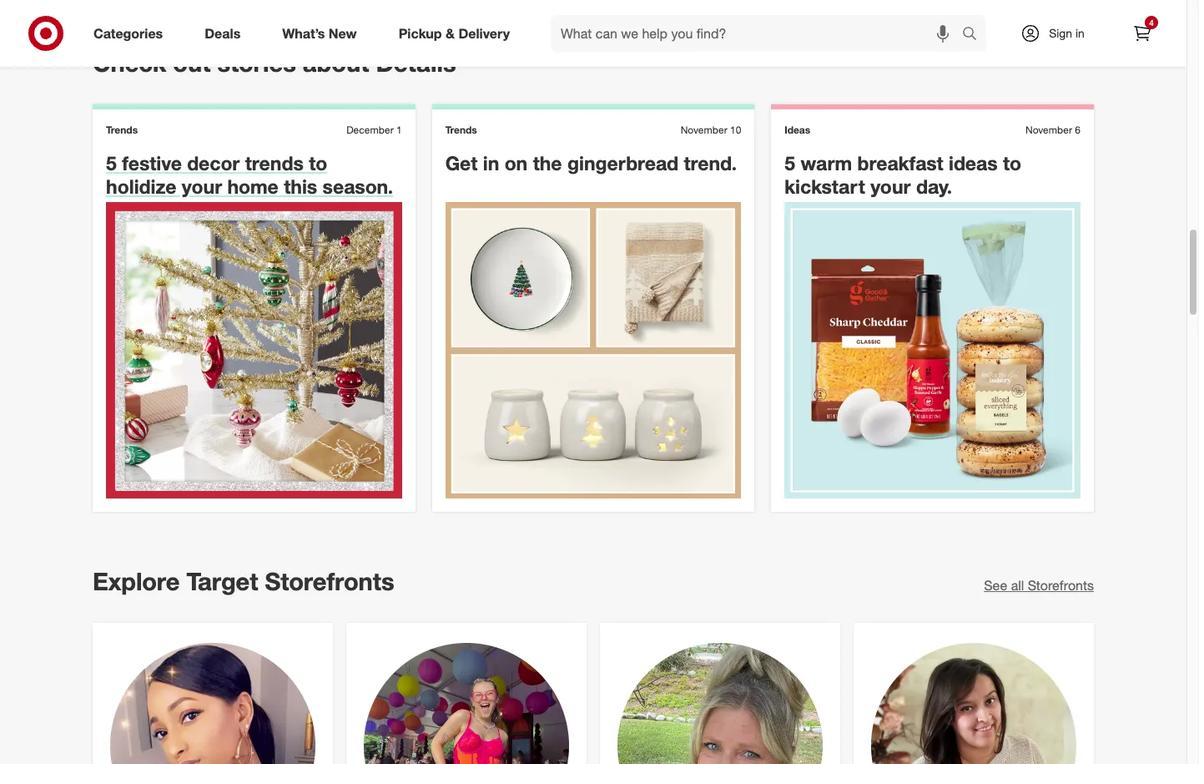 Task type: locate. For each thing, give the bounding box(es) containing it.
check out stories about details
[[93, 48, 456, 78]]

see all storefronts
[[985, 577, 1095, 594]]

storefronts inside 'link'
[[1029, 577, 1095, 594]]

5 warm breakfast ideas to kickstart your day. image
[[785, 202, 1081, 498]]

1 trends from the left
[[106, 124, 138, 137]]

profile image for creator image
[[110, 643, 316, 764], [364, 643, 569, 764], [618, 643, 823, 764], [872, 643, 1077, 764]]

trends up "festive" on the top of the page
[[106, 124, 138, 137]]

november
[[681, 124, 728, 137], [1026, 124, 1073, 137]]

see all storefronts link
[[985, 576, 1095, 595]]

1 horizontal spatial in
[[1076, 26, 1085, 40]]

1 horizontal spatial your
[[871, 175, 911, 198]]

5 up holidize
[[106, 151, 117, 174]]

4
[[1150, 18, 1155, 28]]

decor
[[187, 151, 240, 174]]

to for trends
[[309, 151, 328, 174]]

to inside 5 warm breakfast ideas to kickstart your day.
[[1004, 151, 1022, 174]]

2 trends from the left
[[446, 124, 477, 137]]

out
[[173, 48, 211, 78]]

in right sign
[[1076, 26, 1085, 40]]

get
[[446, 151, 478, 174]]

1 november from the left
[[681, 124, 728, 137]]

what's new
[[282, 25, 357, 41]]

pickup & delivery
[[399, 25, 510, 41]]

0 horizontal spatial in
[[483, 151, 500, 174]]

your down decor
[[182, 175, 222, 198]]

november 6
[[1026, 124, 1081, 137]]

0 horizontal spatial november
[[681, 124, 728, 137]]

5 inside 5 warm breakfast ideas to kickstart your day.
[[785, 151, 796, 174]]

2 november from the left
[[1026, 124, 1073, 137]]

2 your from the left
[[871, 175, 911, 198]]

trends up get
[[446, 124, 477, 137]]

the
[[533, 151, 562, 174]]

1 horizontal spatial trends
[[446, 124, 477, 137]]

explore target storefronts
[[93, 566, 395, 596]]

1 5 from the left
[[106, 151, 117, 174]]

trends
[[245, 151, 304, 174]]

5 for 5 festive decor trends to holidize your home this season.
[[106, 151, 117, 174]]

1 your from the left
[[182, 175, 222, 198]]

1 horizontal spatial storefronts
[[1029, 577, 1095, 594]]

your inside 5 warm breakfast ideas to kickstart your day.
[[871, 175, 911, 198]]

gingerbread
[[568, 151, 679, 174]]

november left 10 on the right top of the page
[[681, 124, 728, 137]]

1 horizontal spatial 5
[[785, 151, 796, 174]]

3 profile image for creator image from the left
[[618, 643, 823, 764]]

your inside 5 festive decor trends to holidize your home this season.
[[182, 175, 222, 198]]

get in on the gingerbread trend. image
[[446, 202, 742, 498]]

&
[[446, 25, 455, 41]]

1 horizontal spatial november
[[1026, 124, 1073, 137]]

what's
[[282, 25, 325, 41]]

to
[[309, 151, 328, 174], [1004, 151, 1022, 174]]

about
[[303, 48, 369, 78]]

1
[[397, 124, 402, 137]]

festive
[[122, 151, 182, 174]]

1 horizontal spatial to
[[1004, 151, 1022, 174]]

your down breakfast
[[871, 175, 911, 198]]

trends
[[106, 124, 138, 137], [446, 124, 477, 137]]

day.
[[917, 175, 953, 198]]

5 down 'ideas' on the right
[[785, 151, 796, 174]]

0 horizontal spatial your
[[182, 175, 222, 198]]

6
[[1076, 124, 1081, 137]]

0 horizontal spatial 5
[[106, 151, 117, 174]]

0 horizontal spatial to
[[309, 151, 328, 174]]

0 vertical spatial in
[[1076, 26, 1085, 40]]

0 horizontal spatial trends
[[106, 124, 138, 137]]

1 vertical spatial in
[[483, 151, 500, 174]]

get in on the gingerbread trend.
[[446, 151, 737, 174]]

storefronts for explore target storefronts
[[265, 566, 395, 596]]

to up this
[[309, 151, 328, 174]]

sign in link
[[1007, 15, 1111, 52]]

1 to from the left
[[309, 151, 328, 174]]

holidize
[[106, 175, 176, 198]]

kickstart
[[785, 175, 866, 198]]

to inside 5 festive decor trends to holidize your home this season.
[[309, 151, 328, 174]]

2 to from the left
[[1004, 151, 1022, 174]]

What can we help you find? suggestions appear below search field
[[551, 15, 967, 52]]

5 inside 5 festive decor trends to holidize your home this season.
[[106, 151, 117, 174]]

november left "6" on the right top of the page
[[1026, 124, 1073, 137]]

november 10
[[681, 124, 742, 137]]

2 5 from the left
[[785, 151, 796, 174]]

5
[[106, 151, 117, 174], [785, 151, 796, 174]]

target
[[187, 566, 258, 596]]

0 horizontal spatial storefronts
[[265, 566, 395, 596]]

in for sign
[[1076, 26, 1085, 40]]

in
[[1076, 26, 1085, 40], [483, 151, 500, 174]]

delivery
[[459, 25, 510, 41]]

in left the on
[[483, 151, 500, 174]]

your
[[182, 175, 222, 198], [871, 175, 911, 198]]

november for to
[[1026, 124, 1073, 137]]

to right ideas at the top right of the page
[[1004, 151, 1022, 174]]

details
[[376, 48, 456, 78]]

storefronts
[[265, 566, 395, 596], [1029, 577, 1095, 594]]

ideas
[[949, 151, 998, 174]]



Task type: vqa. For each thing, say whether or not it's contained in the screenshot.


Task type: describe. For each thing, give the bounding box(es) containing it.
deals link
[[191, 15, 262, 52]]

pickup
[[399, 25, 442, 41]]

10
[[731, 124, 742, 137]]

search button
[[955, 15, 995, 55]]

your for home
[[182, 175, 222, 198]]

ideas
[[785, 124, 811, 137]]

4 link
[[1125, 15, 1162, 52]]

trends for get
[[446, 124, 477, 137]]

4 profile image for creator image from the left
[[872, 643, 1077, 764]]

on
[[505, 151, 528, 174]]

season.
[[323, 175, 393, 198]]

trends for 5
[[106, 124, 138, 137]]

trend.
[[684, 151, 737, 174]]

explore
[[93, 566, 180, 596]]

storefronts for see all storefronts
[[1029, 577, 1095, 594]]

new
[[329, 25, 357, 41]]

december 1
[[347, 124, 402, 137]]

home
[[228, 175, 279, 198]]

check
[[93, 48, 166, 78]]

this
[[284, 175, 317, 198]]

to for ideas
[[1004, 151, 1022, 174]]

categories link
[[79, 15, 184, 52]]

november for gingerbread
[[681, 124, 728, 137]]

sign
[[1050, 26, 1073, 40]]

5 warm breakfast ideas to kickstart your day.
[[785, 151, 1022, 198]]

5 festive decor trends to holidize your home this season.
[[106, 151, 393, 198]]

in for get
[[483, 151, 500, 174]]

1 profile image for creator image from the left
[[110, 643, 316, 764]]

see
[[985, 577, 1008, 594]]

your for day.
[[871, 175, 911, 198]]

december
[[347, 124, 394, 137]]

warm
[[801, 151, 853, 174]]

2 profile image for creator image from the left
[[364, 643, 569, 764]]

pickup & delivery link
[[385, 15, 531, 52]]

search
[[955, 26, 995, 43]]

5 festive decor trends to holidize your home this season. image
[[106, 202, 402, 498]]

stories
[[218, 48, 296, 78]]

sign in
[[1050, 26, 1085, 40]]

5 for 5 warm breakfast ideas to kickstart your day.
[[785, 151, 796, 174]]

deals
[[205, 25, 241, 41]]

what's new link
[[268, 15, 378, 52]]

breakfast
[[858, 151, 944, 174]]

categories
[[94, 25, 163, 41]]

all
[[1012, 577, 1025, 594]]



